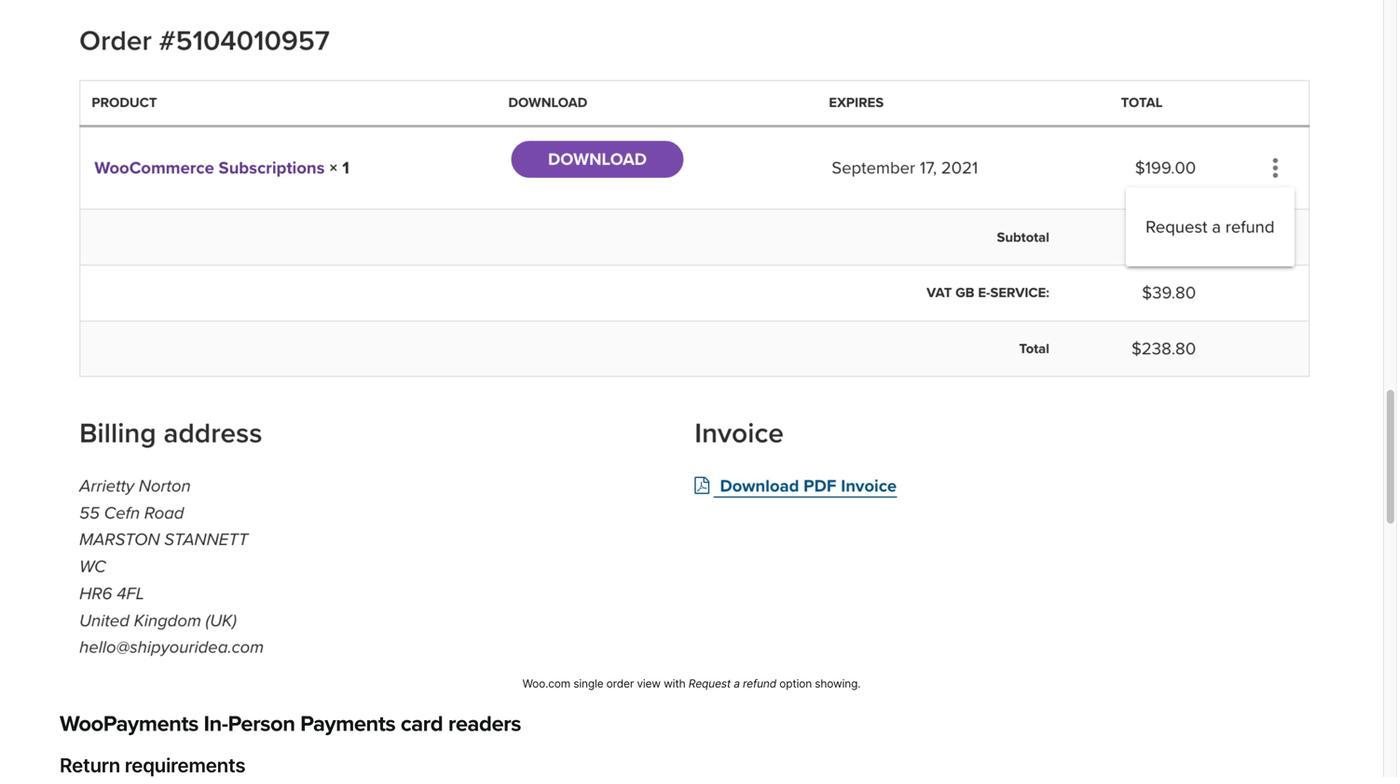 Task type: locate. For each thing, give the bounding box(es) containing it.
showing.
[[815, 677, 861, 691]]

requirements
[[125, 754, 245, 777]]

order
[[607, 677, 634, 691]]

a
[[734, 677, 740, 691]]

person
[[228, 711, 295, 738]]

woopayments
[[60, 711, 198, 738]]

card
[[401, 711, 443, 738]]

option
[[780, 677, 812, 691]]



Task type: describe. For each thing, give the bounding box(es) containing it.
with
[[664, 677, 686, 691]]

view
[[637, 677, 661, 691]]

woo.com single order view with request a refund option showing.
[[523, 677, 861, 691]]

return requirements
[[60, 754, 245, 777]]

payments
[[300, 711, 395, 738]]

in-
[[204, 711, 228, 738]]

readers
[[448, 711, 521, 738]]

return
[[60, 754, 120, 777]]

woo.com
[[523, 677, 571, 691]]

single
[[573, 677, 604, 691]]

request
[[689, 677, 731, 691]]

woopayments in-person payments card readers
[[60, 711, 521, 738]]

refund
[[743, 677, 777, 691]]



Task type: vqa. For each thing, say whether or not it's contained in the screenshot.
view
yes



